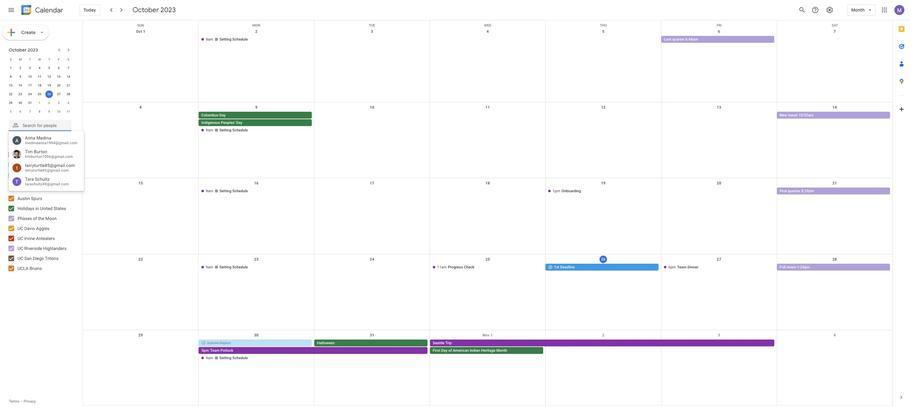 Task type: locate. For each thing, give the bounding box(es) containing it.
submit
[[207, 341, 219, 346]]

moon right new
[[788, 113, 798, 118]]

uc left san
[[18, 256, 23, 261]]

0 vertical spatial 29
[[9, 101, 13, 105]]

1 vertical spatial 18
[[486, 182, 490, 186]]

0 horizontal spatial of
[[33, 216, 37, 221]]

13 for sun
[[717, 105, 721, 110]]

moon
[[788, 113, 798, 118], [787, 265, 796, 270]]

day right peoples'
[[236, 121, 242, 125]]

11am
[[437, 265, 447, 270]]

8 inside grid
[[140, 105, 142, 110]]

main drawer image
[[8, 6, 15, 14]]

7
[[834, 29, 836, 34], [67, 66, 69, 70], [29, 110, 31, 114]]

1 horizontal spatial 25
[[486, 258, 490, 262]]

1 vertical spatial 15
[[138, 182, 143, 186]]

9am inside row
[[206, 37, 213, 42]]

13 for october 2023
[[57, 75, 61, 79]]

29 inside grid
[[138, 334, 143, 338]]

12 inside october 2023 'grid'
[[47, 75, 51, 79]]

irvine
[[24, 236, 35, 241]]

1 vertical spatial 12
[[601, 105, 606, 110]]

21 inside row group
[[67, 84, 70, 87]]

row containing sun
[[83, 20, 893, 28]]

october up m
[[9, 47, 27, 53]]

cell containing seattle trip
[[430, 340, 777, 363]]

2 horizontal spatial 8
[[140, 105, 142, 110]]

diego
[[33, 256, 44, 261]]

terryturtle85@gmail.com terryturtle85@gmail.com
[[25, 163, 75, 173]]

2 down m
[[19, 66, 21, 70]]

0 vertical spatial 28
[[67, 93, 70, 96]]

10 element
[[26, 73, 34, 81]]

november 1 element
[[36, 99, 43, 107]]

team down submit
[[210, 349, 220, 353]]

row containing s
[[6, 55, 73, 64]]

7 for 1
[[67, 66, 69, 70]]

moon for full
[[787, 265, 796, 270]]

6 inside grid
[[718, 29, 720, 34]]

29 for 1
[[9, 101, 13, 105]]

new moon 10:55am
[[780, 113, 814, 118]]

wed
[[484, 23, 491, 28]]

1 horizontal spatial 14
[[833, 105, 837, 110]]

2 horizontal spatial 9
[[255, 105, 258, 110]]

21
[[67, 84, 70, 87], [833, 182, 837, 186]]

3 setting from the top
[[219, 189, 231, 194]]

1 horizontal spatial 24
[[370, 258, 374, 262]]

0 vertical spatial 14
[[67, 75, 70, 79]]

1 up 15 element
[[10, 66, 12, 70]]

22
[[9, 93, 13, 96], [138, 258, 143, 262]]

other calendars button
[[1, 183, 78, 193]]

seattle trip button
[[430, 340, 774, 347]]

1 horizontal spatial 21
[[833, 182, 837, 186]]

2 horizontal spatial 5
[[602, 29, 605, 34]]

5 9am from the top
[[206, 356, 213, 361]]

1 horizontal spatial team
[[677, 265, 687, 270]]

full moon 1:24pm
[[780, 265, 810, 270]]

2 s from the left
[[67, 58, 69, 61]]

calendars down anna at top
[[16, 141, 37, 147]]

other calendars list
[[1, 194, 78, 274]]

row containing oct 1
[[83, 27, 893, 103]]

team right 6pm
[[677, 265, 687, 270]]

row containing 5
[[6, 108, 73, 116]]

1 vertical spatial 24
[[370, 258, 374, 262]]

2023
[[160, 6, 176, 14], [28, 47, 38, 53]]

1 horizontal spatial october
[[133, 6, 159, 14]]

uc riverside highlanders
[[18, 246, 67, 251]]

quarter left the 8:29pm
[[788, 189, 800, 194]]

moon right full
[[787, 265, 796, 270]]

11 inside grid
[[486, 105, 490, 110]]

0 horizontal spatial 21
[[67, 84, 70, 87]]

5 up 12 element
[[48, 66, 50, 70]]

1 horizontal spatial 10
[[57, 110, 61, 114]]

1 vertical spatial 31
[[370, 334, 374, 338]]

0 horizontal spatial 19
[[47, 84, 51, 87]]

1 horizontal spatial 30
[[254, 334, 259, 338]]

2 vertical spatial 7
[[29, 110, 31, 114]]

1 vertical spatial 30
[[254, 334, 259, 338]]

month right settings menu icon at top right
[[851, 7, 865, 13]]

november 4 element
[[65, 99, 72, 107]]

26 inside grid
[[601, 258, 606, 262]]

0 vertical spatial 16
[[19, 84, 22, 87]]

23
[[19, 93, 22, 96], [254, 258, 259, 262]]

grid
[[83, 20, 893, 407]]

0 vertical spatial 2023
[[160, 6, 176, 14]]

november 5 element
[[7, 108, 14, 116]]

other
[[9, 185, 21, 190]]

1 right oct
[[143, 29, 145, 34]]

0 horizontal spatial t
[[29, 58, 31, 61]]

21 element
[[65, 82, 72, 89]]

1 horizontal spatial month
[[851, 7, 865, 13]]

october 2023 up m
[[9, 47, 38, 53]]

day up peoples'
[[219, 113, 226, 118]]

30
[[19, 101, 22, 105], [254, 334, 259, 338]]

williams
[[30, 153, 46, 158]]

november 2 element
[[45, 99, 53, 107]]

14 for october 2023
[[67, 75, 70, 79]]

0 vertical spatial 30
[[19, 101, 22, 105]]

1 horizontal spatial quarter
[[788, 189, 800, 194]]

first down seattle
[[433, 349, 440, 353]]

19
[[47, 84, 51, 87], [601, 182, 606, 186]]

1 t from the left
[[29, 58, 31, 61]]

team for team dinner
[[677, 265, 687, 270]]

3 setting schedule from the top
[[219, 189, 248, 194]]

3 9am from the top
[[206, 189, 213, 194]]

uc davis aggies
[[18, 226, 49, 231]]

7 up 14 element
[[67, 66, 69, 70]]

row group
[[6, 64, 73, 116]]

6pm
[[668, 265, 676, 270]]

5 down 29 element
[[10, 110, 12, 114]]

t left "f"
[[48, 58, 50, 61]]

0 horizontal spatial 7
[[29, 110, 31, 114]]

19 inside row group
[[47, 84, 51, 87]]

1 setting from the top
[[219, 37, 231, 42]]

0 vertical spatial 19
[[47, 84, 51, 87]]

1 horizontal spatial 13
[[717, 105, 721, 110]]

31 up halloween button
[[370, 334, 374, 338]]

1 uc from the top
[[18, 226, 23, 231]]

of left the
[[33, 216, 37, 221]]

0 vertical spatial october
[[133, 6, 159, 14]]

list box
[[9, 134, 84, 189]]

calendar heading
[[34, 6, 63, 15]]

list box containing anna medina
[[9, 134, 84, 189]]

0 vertical spatial 15
[[9, 84, 13, 87]]

6
[[718, 29, 720, 34], [58, 66, 60, 70], [19, 110, 21, 114]]

0 horizontal spatial 9
[[19, 75, 21, 79]]

calendars down tara
[[22, 185, 43, 190]]

0 horizontal spatial 25
[[38, 93, 41, 96]]

0 horizontal spatial 29
[[9, 101, 13, 105]]

4 setting schedule from the top
[[219, 265, 248, 270]]

30 inside grid
[[254, 334, 259, 338]]

uc for uc san diego tritons
[[18, 256, 23, 261]]

1 vertical spatial calendars
[[22, 185, 43, 190]]

0 vertical spatial 26
[[47, 93, 51, 96]]

0 horizontal spatial 16
[[19, 84, 22, 87]]

0 horizontal spatial 17
[[28, 84, 32, 87]]

aggies
[[36, 226, 49, 231]]

4 9am from the top
[[206, 265, 213, 270]]

1 9am from the top
[[206, 37, 213, 42]]

1 horizontal spatial 17
[[370, 182, 374, 186]]

0 horizontal spatial 15
[[9, 84, 13, 87]]

calendars for my calendars
[[16, 141, 37, 147]]

0 vertical spatial day
[[219, 113, 226, 118]]

9am for 23
[[206, 265, 213, 270]]

tim burton timburton1006@gmail.com
[[25, 150, 73, 159]]

terms – privacy
[[9, 400, 36, 404]]

4 schedule from the top
[[232, 265, 248, 270]]

3 uc from the top
[[18, 246, 23, 251]]

6 down the 30 element
[[19, 110, 21, 114]]

0 horizontal spatial 22
[[9, 93, 13, 96]]

tim
[[25, 150, 33, 155]]

27
[[57, 93, 61, 96], [717, 258, 721, 262]]

0 vertical spatial 11
[[38, 75, 41, 79]]

14 inside row group
[[67, 75, 70, 79]]

30 element
[[17, 99, 24, 107]]

of
[[33, 216, 37, 221], [448, 349, 452, 353]]

26 down 19 element
[[47, 93, 51, 96]]

setting schedule for 16
[[219, 189, 248, 194]]

1 vertical spatial 27
[[717, 258, 721, 262]]

grid containing oct 1
[[83, 20, 893, 407]]

1 horizontal spatial 6
[[58, 66, 60, 70]]

5 for 1
[[48, 66, 50, 70]]

0 vertical spatial 17
[[28, 84, 32, 87]]

24 element
[[26, 91, 34, 98]]

team for team potluck
[[210, 349, 220, 353]]

1 vertical spatial 22
[[138, 258, 143, 262]]

calendars
[[16, 141, 37, 147], [22, 185, 43, 190]]

terryturtle85@gmail.com up schultz
[[25, 169, 69, 173]]

14 element
[[65, 73, 72, 81]]

schedule
[[232, 37, 248, 42], [232, 128, 248, 133], [232, 189, 248, 194], [232, 265, 248, 270], [232, 356, 248, 361]]

2 inside november 2 element
[[48, 101, 50, 105]]

9am for 2
[[206, 37, 213, 42]]

6 down fri
[[718, 29, 720, 34]]

burton
[[34, 150, 47, 155]]

13 inside october 2023 'grid'
[[57, 75, 61, 79]]

spurs
[[31, 196, 42, 201]]

cell containing submit report
[[199, 340, 430, 363]]

quarter for 6:48am
[[672, 37, 685, 42]]

0 horizontal spatial 31
[[28, 101, 32, 105]]

22 inside 22 element
[[9, 93, 13, 96]]

0 horizontal spatial 14
[[67, 75, 70, 79]]

indigenous
[[201, 121, 220, 125]]

1 horizontal spatial 20
[[717, 182, 721, 186]]

tue
[[369, 23, 375, 28]]

first inside 'seattle trip first day of american indian heritage month'
[[433, 349, 440, 353]]

1 horizontal spatial 22
[[138, 258, 143, 262]]

of inside 'seattle trip first day of american indian heritage month'
[[448, 349, 452, 353]]

31 down 24 element
[[28, 101, 32, 105]]

9am for 16
[[206, 189, 213, 194]]

11 for sun
[[486, 105, 490, 110]]

schedule for 2
[[232, 37, 248, 42]]

privacy link
[[24, 400, 36, 404]]

4 uc from the top
[[18, 256, 23, 261]]

2 setting schedule from the top
[[219, 128, 248, 133]]

28 element
[[65, 91, 72, 98]]

1pm
[[553, 189, 560, 194]]

new
[[780, 113, 787, 118]]

s left m
[[10, 58, 12, 61]]

4
[[487, 29, 489, 34], [39, 66, 40, 70], [67, 101, 69, 105], [834, 334, 836, 338]]

12 element
[[45, 73, 53, 81]]

7 inside november 7 element
[[29, 110, 31, 114]]

28 down 21 element
[[67, 93, 70, 96]]

2 uc from the top
[[18, 236, 23, 241]]

uc left the irvine
[[18, 236, 23, 241]]

setting schedule
[[219, 37, 248, 42], [219, 128, 248, 133], [219, 189, 248, 194], [219, 265, 248, 270], [219, 356, 248, 361]]

1 horizontal spatial 28
[[833, 258, 837, 262]]

0 horizontal spatial 12
[[47, 75, 51, 79]]

0 horizontal spatial 11
[[38, 75, 41, 79]]

first quarter 8:29pm
[[780, 189, 814, 194]]

quarter inside row
[[672, 37, 685, 42]]

0 horizontal spatial first
[[433, 349, 440, 353]]

2 vertical spatial day
[[441, 349, 447, 353]]

1st
[[554, 265, 559, 270]]

26 up 1st deadline button
[[601, 258, 606, 262]]

november 9 element
[[45, 108, 53, 116]]

moon inside button
[[787, 265, 796, 270]]

month right heritage
[[496, 349, 507, 353]]

14 up new moon 10:55am button
[[833, 105, 837, 110]]

day down 'trip'
[[441, 349, 447, 353]]

uc left riverside
[[18, 246, 23, 251]]

moon inside button
[[788, 113, 798, 118]]

21 up first quarter 8:29pm button
[[833, 182, 837, 186]]

21 down 14 element
[[67, 84, 70, 87]]

6 down "f"
[[58, 66, 60, 70]]

1 vertical spatial 10
[[370, 105, 374, 110]]

october 2023 up sun on the top of the page
[[133, 6, 176, 14]]

setting for 23
[[219, 265, 231, 270]]

4 setting from the top
[[219, 265, 231, 270]]

2 vertical spatial 6
[[19, 110, 21, 114]]

26 cell
[[44, 90, 54, 99]]

1 schedule from the top
[[232, 37, 248, 42]]

1 vertical spatial day
[[236, 121, 242, 125]]

setting schedule for 23
[[219, 265, 248, 270]]

2 up seattle trip button
[[602, 334, 605, 338]]

columbus
[[201, 113, 218, 118]]

20
[[57, 84, 61, 87], [717, 182, 721, 186]]

30 inside row group
[[19, 101, 22, 105]]

1 horizontal spatial 16
[[254, 182, 259, 186]]

1 setting schedule from the top
[[219, 37, 248, 42]]

Search for people text field
[[13, 120, 68, 131]]

0 horizontal spatial october
[[9, 47, 27, 53]]

14 for sun
[[833, 105, 837, 110]]

15 inside october 2023 'grid'
[[9, 84, 13, 87]]

row
[[83, 20, 893, 28], [83, 27, 893, 103], [6, 55, 73, 64], [6, 64, 73, 73], [6, 73, 73, 81], [6, 81, 73, 90], [6, 90, 73, 99], [6, 99, 73, 108], [83, 103, 893, 179], [6, 108, 73, 116], [83, 179, 893, 255], [83, 255, 893, 331], [83, 331, 893, 407]]

1 vertical spatial 21
[[833, 182, 837, 186]]

31 inside 31 element
[[28, 101, 32, 105]]

0 vertical spatial month
[[851, 7, 865, 13]]

7 down sat
[[834, 29, 836, 34]]

8
[[10, 75, 12, 79], [140, 105, 142, 110], [39, 110, 40, 114]]

9 up columbus day button
[[255, 105, 258, 110]]

1 vertical spatial 7
[[67, 66, 69, 70]]

24 inside row group
[[28, 93, 32, 96]]

0 vertical spatial 22
[[9, 93, 13, 96]]

29 inside 29 element
[[9, 101, 13, 105]]

1 vertical spatial 23
[[254, 258, 259, 262]]

create button
[[3, 25, 49, 40]]

1 s from the left
[[10, 58, 12, 61]]

16 inside grid
[[254, 182, 259, 186]]

14 inside grid
[[833, 105, 837, 110]]

0 horizontal spatial 28
[[67, 93, 70, 96]]

1
[[143, 29, 145, 34], [10, 66, 12, 70], [39, 101, 40, 105], [491, 334, 493, 338]]

uc for uc davis aggies
[[18, 226, 23, 231]]

9 down november 2 element on the top left
[[48, 110, 50, 114]]

cell
[[83, 36, 199, 43], [314, 36, 430, 43], [546, 36, 661, 43], [777, 36, 893, 43], [83, 112, 199, 135], [199, 112, 314, 135], [314, 112, 430, 135], [546, 112, 661, 135], [661, 112, 777, 135], [83, 188, 199, 196], [314, 188, 430, 196], [661, 188, 777, 196], [83, 264, 199, 272], [314, 264, 430, 272], [83, 340, 199, 363], [199, 340, 430, 363], [430, 340, 777, 363], [546, 340, 661, 363], [661, 340, 777, 363], [777, 340, 893, 363]]

7 for oct 1
[[834, 29, 836, 34]]

23 inside row group
[[19, 93, 22, 96]]

2 terryturtle85@gmail.com from the top
[[25, 169, 69, 173]]

s right "f"
[[67, 58, 69, 61]]

31 inside grid
[[370, 334, 374, 338]]

2 horizontal spatial 11
[[486, 105, 490, 110]]

terryturtle85@gmail.com
[[25, 163, 75, 168], [25, 169, 69, 173]]

1 vertical spatial 6
[[58, 66, 60, 70]]

uc left davis
[[18, 226, 23, 231]]

1 vertical spatial 8
[[140, 105, 142, 110]]

1 horizontal spatial 29
[[138, 334, 143, 338]]

1 horizontal spatial t
[[48, 58, 50, 61]]

2 vertical spatial 11
[[67, 110, 70, 114]]

22 element
[[7, 91, 14, 98]]

schedule for 23
[[232, 265, 248, 270]]

october up sun on the top of the page
[[133, 6, 159, 14]]

12 for sun
[[601, 105, 606, 110]]

team inside cell
[[210, 349, 220, 353]]

1 horizontal spatial 2023
[[160, 6, 176, 14]]

6 for 1
[[58, 66, 60, 70]]

deadline
[[560, 265, 575, 270]]

20 element
[[55, 82, 63, 89]]

1 horizontal spatial s
[[67, 58, 69, 61]]

2 horizontal spatial day
[[441, 349, 447, 353]]

5 setting schedule from the top
[[219, 356, 248, 361]]

terryturtle85@gmail.com down timburton1006@gmail.com
[[25, 163, 75, 168]]

14
[[67, 75, 70, 79], [833, 105, 837, 110]]

t left w
[[29, 58, 31, 61]]

phases
[[18, 216, 32, 221]]

row group containing 1
[[6, 64, 73, 116]]

0 vertical spatial 25
[[38, 93, 41, 96]]

7 down 31 element
[[29, 110, 31, 114]]

8 for sun
[[140, 105, 142, 110]]

30 down 23 element
[[19, 101, 22, 105]]

tara
[[25, 177, 34, 182]]

november 7 element
[[26, 108, 34, 116]]

0 horizontal spatial day
[[219, 113, 226, 118]]

uc san diego tritons
[[18, 256, 59, 261]]

9 up '16' element
[[19, 75, 21, 79]]

–
[[20, 400, 23, 404]]

1 vertical spatial 14
[[833, 105, 837, 110]]

9am
[[206, 37, 213, 42], [206, 128, 213, 133], [206, 189, 213, 194], [206, 265, 213, 270], [206, 356, 213, 361]]

5
[[602, 29, 605, 34], [48, 66, 50, 70], [10, 110, 12, 114]]

1 vertical spatial 26
[[601, 258, 606, 262]]

last quarter 6:48am button
[[661, 36, 774, 43]]

30 up submit report "button"
[[254, 334, 259, 338]]

columbus day button
[[199, 112, 312, 119]]

quarter right last
[[672, 37, 685, 42]]

columbus day indigenous peoples' day
[[201, 113, 242, 125]]

highlanders
[[43, 246, 67, 251]]

2 horizontal spatial 6
[[718, 29, 720, 34]]

0 horizontal spatial 26
[[47, 93, 51, 96]]

None search field
[[0, 118, 78, 131]]

1 vertical spatial 9
[[255, 105, 258, 110]]

1 horizontal spatial day
[[236, 121, 242, 125]]

2 vertical spatial 10
[[57, 110, 61, 114]]

tab list
[[893, 20, 910, 389]]

1 terryturtle85@gmail.com from the top
[[25, 163, 75, 168]]

2 down the 26, today element
[[48, 101, 50, 105]]

thu
[[600, 23, 607, 28]]

10
[[28, 75, 32, 79], [370, 105, 374, 110], [57, 110, 61, 114]]

30 for nov 1
[[254, 334, 259, 338]]

9 for october 2023
[[19, 75, 21, 79]]

0 horizontal spatial october 2023
[[9, 47, 38, 53]]

setting
[[219, 37, 231, 42], [219, 128, 231, 133], [219, 189, 231, 194], [219, 265, 231, 270], [219, 356, 231, 361]]

0 vertical spatial team
[[677, 265, 687, 270]]

2
[[255, 29, 258, 34], [19, 66, 21, 70], [48, 101, 50, 105], [602, 334, 605, 338]]

first left the 8:29pm
[[780, 189, 787, 194]]

0 horizontal spatial 18
[[38, 84, 41, 87]]

2 horizontal spatial 7
[[834, 29, 836, 34]]

1 down 25 'element'
[[39, 101, 40, 105]]

3 schedule from the top
[[232, 189, 248, 194]]

5 down thu
[[602, 29, 605, 34]]

28 up the full moon 1:24pm button
[[833, 258, 837, 262]]

austin
[[18, 196, 30, 201]]

san
[[24, 256, 32, 261]]

14 up 21 element
[[67, 75, 70, 79]]

26, today element
[[45, 91, 53, 98]]

2 9am from the top
[[206, 128, 213, 133]]

9 inside grid
[[255, 105, 258, 110]]

of down 'trip'
[[448, 349, 452, 353]]



Task type: describe. For each thing, give the bounding box(es) containing it.
31 for nov 1
[[370, 334, 374, 338]]

28 inside 28 element
[[67, 93, 70, 96]]

m
[[19, 58, 22, 61]]

united
[[40, 206, 53, 211]]

november 11 element
[[65, 108, 72, 116]]

nov 1
[[483, 334, 493, 338]]

27 inside row group
[[57, 93, 61, 96]]

1:24pm
[[797, 265, 810, 270]]

seattle
[[433, 341, 445, 346]]

today button
[[79, 3, 100, 18]]

american
[[453, 349, 469, 353]]

my
[[9, 141, 15, 147]]

uc irvine anteaters
[[18, 236, 55, 241]]

sun
[[137, 23, 144, 28]]

15 element
[[7, 82, 14, 89]]

tasks
[[18, 173, 29, 178]]

terms link
[[9, 400, 19, 404]]

submit report
[[207, 341, 231, 346]]

6pm team dinner
[[668, 265, 698, 270]]

progress
[[448, 265, 463, 270]]

austin spurs
[[18, 196, 42, 201]]

1 vertical spatial 20
[[717, 182, 721, 186]]

maria williams
[[18, 153, 46, 158]]

the
[[38, 216, 44, 221]]

november 8 element
[[36, 108, 43, 116]]

nov
[[483, 334, 490, 338]]

schedule for 16
[[232, 189, 248, 194]]

row containing 1
[[6, 64, 73, 73]]

1 right nov
[[491, 334, 493, 338]]

25 element
[[36, 91, 43, 98]]

31 for 1
[[28, 101, 32, 105]]

in
[[35, 206, 39, 211]]

5pm
[[201, 349, 209, 353]]

terms
[[9, 400, 19, 404]]

25 inside 'element'
[[38, 93, 41, 96]]

submit report button
[[199, 340, 312, 347]]

1 vertical spatial october
[[9, 47, 27, 53]]

new moon 10:55am button
[[777, 112, 890, 119]]

november 3 element
[[55, 99, 63, 107]]

23 inside grid
[[254, 258, 259, 262]]

w
[[38, 58, 41, 61]]

29 for nov 1
[[138, 334, 143, 338]]

month button
[[847, 3, 876, 18]]

9 for sun
[[255, 105, 258, 110]]

1 vertical spatial 17
[[370, 182, 374, 186]]

states
[[54, 206, 66, 211]]

settings menu image
[[826, 6, 834, 14]]

first day of american indian heritage month button
[[430, 348, 543, 355]]

tara schultz tarashultz49@gmail.com
[[25, 177, 69, 187]]

indian
[[470, 349, 480, 353]]

17 element
[[26, 82, 34, 89]]

10 for sun
[[370, 105, 374, 110]]

of inside other calendars list
[[33, 216, 37, 221]]

report
[[220, 341, 231, 346]]

1 vertical spatial 28
[[833, 258, 837, 262]]

setting for 2
[[219, 37, 231, 42]]

18 element
[[36, 82, 43, 89]]

5 schedule from the top
[[232, 356, 248, 361]]

month inside popup button
[[851, 7, 865, 13]]

privacy
[[24, 400, 36, 404]]

maria
[[18, 153, 29, 158]]

potluck
[[221, 349, 233, 353]]

31 element
[[26, 99, 34, 107]]

1 vertical spatial 25
[[486, 258, 490, 262]]

12 for october 2023
[[47, 75, 51, 79]]

5 for oct 1
[[602, 29, 605, 34]]

sat
[[832, 23, 838, 28]]

anna
[[25, 136, 35, 141]]

setting schedule for 2
[[219, 37, 248, 42]]

1 horizontal spatial 9
[[48, 110, 50, 114]]

26 inside cell
[[47, 93, 51, 96]]

16 inside row group
[[19, 84, 22, 87]]

6:48am
[[685, 37, 698, 42]]

oct 1
[[136, 29, 145, 34]]

my calendars list
[[1, 150, 78, 180]]

onboarding
[[562, 189, 581, 194]]

last quarter 6:48am
[[664, 37, 698, 42]]

november 6 element
[[17, 108, 24, 116]]

5 setting from the top
[[219, 356, 231, 361]]

calendars for other calendars
[[22, 185, 43, 190]]

11 for october 2023
[[38, 75, 41, 79]]

heritage
[[481, 349, 495, 353]]

11am progress check
[[437, 265, 474, 270]]

22 inside grid
[[138, 258, 143, 262]]

1 vertical spatial 2023
[[28, 47, 38, 53]]

tritons
[[45, 256, 59, 261]]

18 inside 18 element
[[38, 84, 41, 87]]

13 element
[[55, 73, 63, 81]]

holidays
[[18, 206, 34, 211]]

11 element
[[36, 73, 43, 81]]

setting for 16
[[219, 189, 231, 194]]

19 element
[[45, 82, 53, 89]]

quarter for 8:29pm
[[788, 189, 800, 194]]

first quarter 8:29pm button
[[777, 188, 890, 195]]

anteaters
[[36, 236, 55, 241]]

first inside button
[[780, 189, 787, 194]]

my calendars
[[9, 141, 37, 147]]

2 setting from the top
[[219, 128, 231, 133]]

uc for uc irvine anteaters
[[18, 236, 23, 241]]

cell containing columbus day
[[199, 112, 314, 135]]

1 horizontal spatial 18
[[486, 182, 490, 186]]

1 horizontal spatial 15
[[138, 182, 143, 186]]

check
[[464, 265, 474, 270]]

oct
[[136, 29, 142, 34]]

bruins
[[30, 266, 42, 271]]

1st deadline
[[554, 265, 575, 270]]

november 10 element
[[55, 108, 63, 116]]

full moon 1:24pm button
[[777, 264, 890, 271]]

17 inside row group
[[28, 84, 32, 87]]

0 vertical spatial october 2023
[[133, 6, 176, 14]]

seattle trip first day of american indian heritage month
[[433, 341, 507, 353]]

1 horizontal spatial 11
[[67, 110, 70, 114]]

20 inside row group
[[57, 84, 61, 87]]

2 schedule from the top
[[232, 128, 248, 133]]

8 for october 2023
[[10, 75, 12, 79]]

create
[[21, 30, 36, 35]]

f
[[58, 58, 60, 61]]

10:55am
[[799, 113, 814, 118]]

2 t from the left
[[48, 58, 50, 61]]

moon for new
[[788, 113, 798, 118]]

moon
[[45, 216, 57, 221]]

1 horizontal spatial 27
[[717, 258, 721, 262]]

23 element
[[17, 91, 24, 98]]

16 element
[[17, 82, 24, 89]]

today
[[84, 7, 96, 13]]

1 horizontal spatial 8
[[39, 110, 40, 114]]

0 horizontal spatial 5
[[10, 110, 12, 114]]

24 inside grid
[[370, 258, 374, 262]]

21 inside grid
[[833, 182, 837, 186]]

29 element
[[7, 99, 14, 107]]

1st deadline button
[[546, 264, 659, 271]]

timburton1006@gmail.com
[[25, 155, 73, 159]]

trip
[[445, 341, 452, 346]]

medinaanna1994@gmail.com
[[25, 141, 77, 145]]

terryturtle85@gmail.com inside terryturtle85@gmail.com terryturtle85@gmail.com
[[25, 169, 69, 173]]

full
[[780, 265, 786, 270]]

27 element
[[55, 91, 63, 98]]

30 for 1
[[19, 101, 22, 105]]

uc for uc riverside highlanders
[[18, 246, 23, 251]]

indigenous peoples' day button
[[199, 120, 312, 126]]

davis
[[24, 226, 35, 231]]

day inside 'seattle trip first day of american indian heritage month'
[[441, 349, 447, 353]]

october 2023 grid
[[6, 55, 73, 116]]

holidays in united states
[[18, 206, 66, 211]]

phases of the moon
[[18, 216, 57, 221]]

mon
[[252, 23, 260, 28]]

month inside 'seattle trip first day of american indian heritage month'
[[496, 349, 507, 353]]

halloween button
[[314, 340, 427, 347]]

riverside
[[24, 246, 42, 251]]

0 horizontal spatial 6
[[19, 110, 21, 114]]

schultz
[[35, 177, 50, 182]]

10 for october 2023
[[28, 75, 32, 79]]

calendar
[[35, 6, 63, 15]]

calendar element
[[20, 4, 63, 18]]

5pm team potluck
[[201, 349, 233, 353]]

6 for oct 1
[[718, 29, 720, 34]]

2 down mon
[[255, 29, 258, 34]]

1pm onboarding
[[553, 189, 581, 194]]

ucla
[[18, 266, 28, 271]]

1 horizontal spatial 19
[[601, 182, 606, 186]]

anna medina medinaanna1994@gmail.com
[[25, 136, 77, 145]]



Task type: vqa. For each thing, say whether or not it's contained in the screenshot.
14 within October 2023 'grid'
yes



